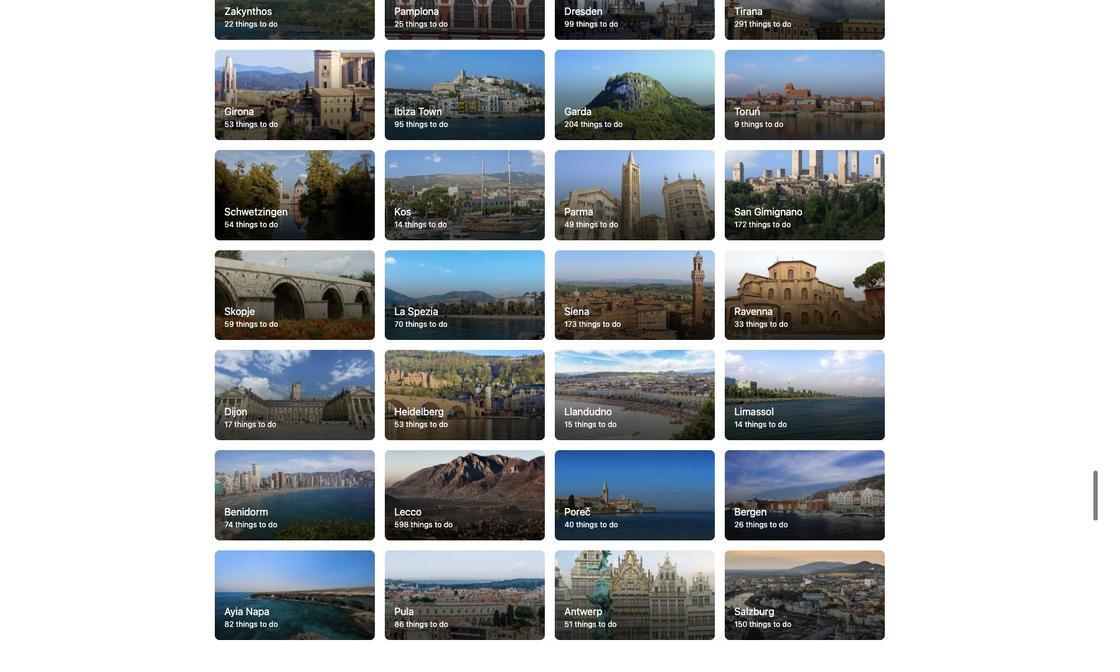 Task type: vqa. For each thing, say whether or not it's contained in the screenshot.
the Delta Hotels by Marriott New York Times Square
no



Task type: locate. For each thing, give the bounding box(es) containing it.
to for salzburg
[[774, 620, 781, 629]]

lecco image
[[385, 450, 545, 540]]

do for kos
[[438, 220, 447, 229]]

things down zakynthos
[[236, 20, 257, 29]]

benidorm 74 things to do
[[225, 506, 277, 529]]

to inside heidelberg 53 things to do
[[430, 420, 437, 429]]

do inside salzburg 150 things to do
[[783, 620, 792, 629]]

things right 172
[[749, 220, 771, 229]]

things inside heidelberg 53 things to do
[[406, 420, 428, 429]]

garda
[[565, 106, 592, 117]]

things down parma
[[576, 220, 598, 229]]

things inside zakynthos 22 things to do
[[236, 20, 257, 29]]

things down benidorm
[[235, 520, 257, 529]]

1 vertical spatial 53
[[395, 420, 404, 429]]

to inside the ravenna 33 things to do
[[770, 320, 777, 329]]

parma 49 things to do
[[565, 206, 618, 229]]

things down "llandudno" at the bottom of page
[[575, 420, 597, 429]]

skopje 59 things to do
[[225, 306, 278, 329]]

things inside "schwetzingen 54 things to do"
[[236, 220, 258, 229]]

0 horizontal spatial 14
[[395, 220, 403, 229]]

to inside lecco 598 things to do
[[435, 520, 442, 529]]

to for garda
[[605, 120, 612, 129]]

to for siena
[[603, 320, 610, 329]]

22
[[225, 20, 234, 29]]

things down dijon
[[234, 420, 256, 429]]

14 inside limassol 14 things to do
[[735, 420, 743, 429]]

to for heidelberg
[[430, 420, 437, 429]]

things inside dijon 17 things to do
[[234, 420, 256, 429]]

kos image
[[385, 150, 545, 240]]

antwerp image
[[555, 550, 715, 641]]

things down dresden
[[576, 20, 598, 29]]

do for lecco
[[444, 520, 453, 529]]

things down kos
[[405, 220, 427, 229]]

to inside limassol 14 things to do
[[769, 420, 776, 429]]

schwetzingen
[[225, 206, 288, 217]]

14 down limassol
[[735, 420, 743, 429]]

dresden
[[565, 6, 603, 17]]

things down antwerp at the right of the page
[[575, 620, 597, 629]]

do inside the ravenna 33 things to do
[[779, 320, 788, 329]]

to for toruń
[[766, 120, 773, 129]]

99
[[565, 20, 574, 29]]

do inside zakynthos 22 things to do
[[269, 20, 278, 29]]

things for tirana
[[750, 20, 771, 29]]

to inside garda 204 things to do
[[605, 120, 612, 129]]

things down schwetzingen
[[236, 220, 258, 229]]

ravenna image
[[725, 250, 885, 340]]

14 for kos
[[395, 220, 403, 229]]

do inside heidelberg 53 things to do
[[439, 420, 448, 429]]

things inside 'siena 173 things to do'
[[579, 320, 601, 329]]

to for pula
[[430, 620, 437, 629]]

ibiza town image
[[385, 50, 545, 140]]

siena image
[[555, 250, 715, 340]]

to inside benidorm 74 things to do
[[259, 520, 266, 529]]

do for tirana
[[783, 20, 792, 29]]

1 horizontal spatial 53
[[395, 420, 404, 429]]

things
[[236, 20, 257, 29], [406, 20, 428, 29], [576, 20, 598, 29], [750, 20, 771, 29], [236, 120, 258, 129], [406, 120, 428, 129], [581, 120, 603, 129], [742, 120, 763, 129], [236, 220, 258, 229], [405, 220, 427, 229], [576, 220, 598, 229], [749, 220, 771, 229], [236, 320, 258, 329], [406, 320, 427, 329], [579, 320, 601, 329], [746, 320, 768, 329], [234, 420, 256, 429], [406, 420, 428, 429], [575, 420, 597, 429], [745, 420, 767, 429], [235, 520, 257, 529], [411, 520, 433, 529], [576, 520, 598, 529], [746, 520, 768, 529], [236, 620, 258, 629], [406, 620, 428, 629], [575, 620, 597, 629], [750, 620, 771, 629]]

zakynthos
[[225, 6, 272, 17]]

to inside bergen 26 things to do
[[770, 520, 777, 529]]

things inside benidorm 74 things to do
[[235, 520, 257, 529]]

do inside garda 204 things to do
[[614, 120, 623, 129]]

do inside "schwetzingen 54 things to do"
[[269, 220, 278, 229]]

salzburg image
[[725, 550, 885, 641]]

to inside skopje 59 things to do
[[260, 320, 267, 329]]

do inside the dresden 99 things to do
[[609, 20, 618, 29]]

15
[[565, 420, 573, 429]]

antwerp
[[565, 606, 603, 617]]

things inside the ayia napa 82 things to do
[[236, 620, 258, 629]]

things down the napa
[[236, 620, 258, 629]]

do for schwetzingen
[[269, 220, 278, 229]]

things for ravenna
[[746, 320, 768, 329]]

to inside tirana 291 things to do
[[773, 20, 781, 29]]

1 vertical spatial 14
[[735, 420, 743, 429]]

53 inside girona 53 things to do
[[225, 120, 234, 129]]

to inside girona 53 things to do
[[260, 120, 267, 129]]

girona image
[[215, 50, 375, 140]]

to for pamplona
[[430, 20, 437, 29]]

schwetzingen 54 things to do
[[225, 206, 288, 229]]

things inside the ravenna 33 things to do
[[746, 320, 768, 329]]

do inside benidorm 74 things to do
[[268, 520, 277, 529]]

things for benidorm
[[235, 520, 257, 529]]

things for garda
[[581, 120, 603, 129]]

do inside tirana 291 things to do
[[783, 20, 792, 29]]

do
[[269, 20, 278, 29], [439, 20, 448, 29], [609, 20, 618, 29], [783, 20, 792, 29], [269, 120, 278, 129], [439, 120, 448, 129], [614, 120, 623, 129], [775, 120, 784, 129], [269, 220, 278, 229], [438, 220, 447, 229], [609, 220, 618, 229], [782, 220, 791, 229], [269, 320, 278, 329], [439, 320, 448, 329], [612, 320, 621, 329], [779, 320, 788, 329], [267, 420, 276, 429], [439, 420, 448, 429], [608, 420, 617, 429], [778, 420, 787, 429], [268, 520, 277, 529], [444, 520, 453, 529], [609, 520, 618, 529], [779, 520, 788, 529], [269, 620, 278, 629], [439, 620, 448, 629], [608, 620, 617, 629], [783, 620, 792, 629]]

do for salzburg
[[783, 620, 792, 629]]

do inside la spezia 70 things to do
[[439, 320, 448, 329]]

do inside 'siena 173 things to do'
[[612, 320, 621, 329]]

14
[[395, 220, 403, 229], [735, 420, 743, 429]]

things inside llandudno 15 things to do
[[575, 420, 597, 429]]

do inside llandudno 15 things to do
[[608, 420, 617, 429]]

to for antwerp
[[599, 620, 606, 629]]

san
[[735, 206, 752, 217]]

llandudno image
[[555, 350, 715, 440]]

things down lecco
[[411, 520, 433, 529]]

llandudno 15 things to do
[[565, 406, 617, 429]]

to inside the dresden 99 things to do
[[600, 20, 607, 29]]

to for skopje
[[260, 320, 267, 329]]

ayia napa 82 things to do
[[225, 606, 278, 629]]

things for girona
[[236, 120, 258, 129]]

things down ibiza
[[406, 120, 428, 129]]

garda image
[[555, 50, 715, 140]]

things inside toruń 9 things to do
[[742, 120, 763, 129]]

to inside kos 14 things to do
[[429, 220, 436, 229]]

do for skopje
[[269, 320, 278, 329]]

things inside girona 53 things to do
[[236, 120, 258, 129]]

53 down heidelberg at the bottom of the page
[[395, 420, 404, 429]]

to inside poreč 40 things to do
[[600, 520, 607, 529]]

things down girona
[[236, 120, 258, 129]]

toruń 9 things to do
[[735, 106, 784, 129]]

zakynthos image
[[215, 0, 375, 40]]

to inside ibiza town 95 things to do
[[430, 120, 437, 129]]

to inside the ayia napa 82 things to do
[[260, 620, 267, 629]]

53 inside heidelberg 53 things to do
[[395, 420, 404, 429]]

things for pamplona
[[406, 20, 428, 29]]

to inside 'siena 173 things to do'
[[603, 320, 610, 329]]

53
[[225, 120, 234, 129], [395, 420, 404, 429]]

things for limassol
[[745, 420, 767, 429]]

14 for limassol
[[735, 420, 743, 429]]

toruń
[[735, 106, 760, 117]]

do inside toruń 9 things to do
[[775, 120, 784, 129]]

to inside toruń 9 things to do
[[766, 120, 773, 129]]

dijon image
[[215, 350, 375, 440]]

do for siena
[[612, 320, 621, 329]]

pamplona image
[[385, 0, 545, 40]]

ravenna
[[735, 306, 773, 317]]

14 inside kos 14 things to do
[[395, 220, 403, 229]]

do inside girona 53 things to do
[[269, 120, 278, 129]]

33
[[735, 320, 744, 329]]

53 down girona
[[225, 120, 234, 129]]

heidelberg image
[[385, 350, 545, 440]]

do inside the ayia napa 82 things to do
[[269, 620, 278, 629]]

14 down kos
[[395, 220, 403, 229]]

things down poreč
[[576, 520, 598, 529]]

do for zakynthos
[[269, 20, 278, 29]]

to inside pula 86 things to do
[[430, 620, 437, 629]]

to for bergen
[[770, 520, 777, 529]]

do inside parma 49 things to do
[[609, 220, 618, 229]]

things inside the dresden 99 things to do
[[576, 20, 598, 29]]

skopje image
[[215, 250, 375, 340]]

things down tirana
[[750, 20, 771, 29]]

to inside zakynthos 22 things to do
[[260, 20, 267, 29]]

things inside tirana 291 things to do
[[750, 20, 771, 29]]

lecco 598 things to do
[[395, 506, 453, 529]]

things down the "garda"
[[581, 120, 603, 129]]

salzburg 150 things to do
[[735, 606, 792, 629]]

things inside limassol 14 things to do
[[745, 420, 767, 429]]

to
[[260, 20, 267, 29], [430, 20, 437, 29], [600, 20, 607, 29], [773, 20, 781, 29], [260, 120, 267, 129], [430, 120, 437, 129], [605, 120, 612, 129], [766, 120, 773, 129], [260, 220, 267, 229], [429, 220, 436, 229], [600, 220, 607, 229], [773, 220, 780, 229], [260, 320, 267, 329], [429, 320, 437, 329], [603, 320, 610, 329], [770, 320, 777, 329], [258, 420, 265, 429], [430, 420, 437, 429], [599, 420, 606, 429], [769, 420, 776, 429], [259, 520, 266, 529], [435, 520, 442, 529], [600, 520, 607, 529], [770, 520, 777, 529], [260, 620, 267, 629], [430, 620, 437, 629], [599, 620, 606, 629], [774, 620, 781, 629]]

things down toruń
[[742, 120, 763, 129]]

to for kos
[[429, 220, 436, 229]]

to inside "schwetzingen 54 things to do"
[[260, 220, 267, 229]]

1 horizontal spatial 14
[[735, 420, 743, 429]]

do inside poreč 40 things to do
[[609, 520, 618, 529]]

to inside dijon 17 things to do
[[258, 420, 265, 429]]

la spezia 70 things to do
[[395, 306, 448, 329]]

schwetzingen image
[[215, 150, 375, 240]]

0 vertical spatial 53
[[225, 120, 234, 129]]

do for toruń
[[775, 120, 784, 129]]

benidorm image
[[215, 450, 375, 540]]

things down salzburg
[[750, 620, 771, 629]]

things inside salzburg 150 things to do
[[750, 620, 771, 629]]

girona 53 things to do
[[225, 106, 278, 129]]

do inside bergen 26 things to do
[[779, 520, 788, 529]]

tirana 291 things to do
[[735, 6, 792, 29]]

173
[[565, 320, 577, 329]]

parma
[[565, 206, 593, 217]]

kos
[[395, 206, 411, 217]]

things inside skopje 59 things to do
[[236, 320, 258, 329]]

things down pamplona
[[406, 20, 428, 29]]

things down skopje
[[236, 320, 258, 329]]

to inside llandudno 15 things to do
[[599, 420, 606, 429]]

74
[[225, 520, 233, 529]]

things down bergen
[[746, 520, 768, 529]]

bergen 26 things to do
[[735, 506, 788, 529]]

things inside lecco 598 things to do
[[411, 520, 433, 529]]

do inside limassol 14 things to do
[[778, 420, 787, 429]]

things inside poreč 40 things to do
[[576, 520, 598, 529]]

to inside 'pamplona 25 things to do'
[[430, 20, 437, 29]]

to inside antwerp 51 things to do
[[599, 620, 606, 629]]

do inside dijon 17 things to do
[[267, 420, 276, 429]]

things inside bergen 26 things to do
[[746, 520, 768, 529]]

0 vertical spatial 14
[[395, 220, 403, 229]]

things inside antwerp 51 things to do
[[575, 620, 597, 629]]

do inside antwerp 51 things to do
[[608, 620, 617, 629]]

49
[[565, 220, 574, 229]]

things for parma
[[576, 220, 598, 229]]

things inside parma 49 things to do
[[576, 220, 598, 229]]

do inside ibiza town 95 things to do
[[439, 120, 448, 129]]

things down spezia at left
[[406, 320, 427, 329]]

0 horizontal spatial 53
[[225, 120, 234, 129]]

to inside the san gimignano 172 things to do
[[773, 220, 780, 229]]

things right 86 on the left bottom of page
[[406, 620, 428, 629]]

ibiza town 95 things to do
[[395, 106, 448, 129]]

things for zakynthos
[[236, 20, 257, 29]]

do inside lecco 598 things to do
[[444, 520, 453, 529]]

things down siena
[[579, 320, 601, 329]]

things inside the san gimignano 172 things to do
[[749, 220, 771, 229]]

things for heidelberg
[[406, 420, 428, 429]]

59
[[225, 320, 234, 329]]

things down heidelberg at the bottom of the page
[[406, 420, 428, 429]]

poreč
[[565, 506, 591, 517]]

things inside 'pamplona 25 things to do'
[[406, 20, 428, 29]]

do inside kos 14 things to do
[[438, 220, 447, 229]]

things for poreč
[[576, 520, 598, 529]]

do inside 'pamplona 25 things to do'
[[439, 20, 448, 29]]

ayia
[[225, 606, 243, 617]]

26
[[735, 520, 744, 529]]

spezia
[[408, 306, 438, 317]]

siena
[[565, 306, 590, 317]]

do inside skopje 59 things to do
[[269, 320, 278, 329]]

things down ravenna
[[746, 320, 768, 329]]

to inside salzburg 150 things to do
[[774, 620, 781, 629]]

things inside garda 204 things to do
[[581, 120, 603, 129]]

to for lecco
[[435, 520, 442, 529]]

parma image
[[555, 150, 715, 240]]

dijon
[[225, 406, 247, 417]]

things down limassol
[[745, 420, 767, 429]]

do inside pula 86 things to do
[[439, 620, 448, 629]]

things for lecco
[[411, 520, 433, 529]]

things inside pula 86 things to do
[[406, 620, 428, 629]]

things inside kos 14 things to do
[[405, 220, 427, 229]]

to for parma
[[600, 220, 607, 229]]

to inside parma 49 things to do
[[600, 220, 607, 229]]



Task type: describe. For each thing, give the bounding box(es) containing it.
do for pula
[[439, 620, 448, 629]]

poreč image
[[555, 450, 715, 540]]

things for toruń
[[742, 120, 763, 129]]

53 for heidelberg
[[395, 420, 404, 429]]

53 for girona
[[225, 120, 234, 129]]

gimignano
[[754, 206, 803, 217]]

do for poreč
[[609, 520, 618, 529]]

girona
[[225, 106, 254, 117]]

do for ravenna
[[779, 320, 788, 329]]

598
[[395, 520, 409, 529]]

to for dresden
[[600, 20, 607, 29]]

things for kos
[[405, 220, 427, 229]]

ravenna 33 things to do
[[735, 306, 788, 329]]

lecco
[[395, 506, 422, 517]]

things inside la spezia 70 things to do
[[406, 320, 427, 329]]

tirana image
[[725, 0, 885, 40]]

heidelberg
[[395, 406, 444, 417]]

san gimignano image
[[725, 150, 885, 240]]

17
[[225, 420, 232, 429]]

poreč 40 things to do
[[565, 506, 618, 529]]

82
[[225, 620, 234, 629]]

pula image
[[385, 550, 545, 641]]

things for salzburg
[[750, 620, 771, 629]]

things for dijon
[[234, 420, 256, 429]]

bergen
[[735, 506, 767, 517]]

to for limassol
[[769, 420, 776, 429]]

things for antwerp
[[575, 620, 597, 629]]

pula 86 things to do
[[395, 606, 448, 629]]

51
[[565, 620, 573, 629]]

dresden 99 things to do
[[565, 6, 618, 29]]

dijon 17 things to do
[[225, 406, 276, 429]]

do for llandudno
[[608, 420, 617, 429]]

do for limassol
[[778, 420, 787, 429]]

zakynthos 22 things to do
[[225, 6, 278, 29]]

do for garda
[[614, 120, 623, 129]]

do for benidorm
[[268, 520, 277, 529]]

limassol
[[735, 406, 774, 417]]

la spezia image
[[385, 250, 545, 340]]

25
[[395, 20, 404, 29]]

do for antwerp
[[608, 620, 617, 629]]

150
[[735, 620, 748, 629]]

ibiza
[[395, 106, 416, 117]]

to for girona
[[260, 120, 267, 129]]

to for llandudno
[[599, 420, 606, 429]]

do for dresden
[[609, 20, 618, 29]]

95
[[395, 120, 404, 129]]

to for ravenna
[[770, 320, 777, 329]]

pamplona 25 things to do
[[395, 6, 448, 29]]

things for dresden
[[576, 20, 598, 29]]

benidorm
[[225, 506, 268, 517]]

172
[[735, 220, 747, 229]]

204
[[565, 120, 579, 129]]

to for zakynthos
[[260, 20, 267, 29]]

things inside ibiza town 95 things to do
[[406, 120, 428, 129]]

291
[[735, 20, 748, 29]]

ayia napa image
[[215, 550, 375, 641]]

antwerp 51 things to do
[[565, 606, 617, 629]]

pula
[[395, 606, 414, 617]]

things for siena
[[579, 320, 601, 329]]

heidelberg 53 things to do
[[395, 406, 448, 429]]

do for heidelberg
[[439, 420, 448, 429]]

town
[[418, 106, 442, 117]]

things for pula
[[406, 620, 428, 629]]

things for skopje
[[236, 320, 258, 329]]

bergen image
[[725, 450, 885, 540]]

to for benidorm
[[259, 520, 266, 529]]

to for schwetzingen
[[260, 220, 267, 229]]

to for poreč
[[600, 520, 607, 529]]

to inside la spezia 70 things to do
[[429, 320, 437, 329]]

tirana
[[735, 6, 763, 17]]

54
[[225, 220, 234, 229]]

do for dijon
[[267, 420, 276, 429]]

things for llandudno
[[575, 420, 597, 429]]

things for schwetzingen
[[236, 220, 258, 229]]

do for pamplona
[[439, 20, 448, 29]]

limassol 14 things to do
[[735, 406, 787, 429]]

la
[[395, 306, 405, 317]]

70
[[395, 320, 403, 329]]

pamplona
[[395, 6, 439, 17]]

llandudno
[[565, 406, 612, 417]]

limassol image
[[725, 350, 885, 440]]

do inside the san gimignano 172 things to do
[[782, 220, 791, 229]]

things for bergen
[[746, 520, 768, 529]]

toruń image
[[725, 50, 885, 140]]

napa
[[246, 606, 270, 617]]

do for girona
[[269, 120, 278, 129]]

to for dijon
[[258, 420, 265, 429]]

dresden image
[[555, 0, 715, 40]]

salzburg
[[735, 606, 775, 617]]

to for tirana
[[773, 20, 781, 29]]

kos 14 things to do
[[395, 206, 447, 229]]

do for parma
[[609, 220, 618, 229]]

86
[[395, 620, 404, 629]]

siena 173 things to do
[[565, 306, 621, 329]]

san gimignano 172 things to do
[[735, 206, 803, 229]]

skopje
[[225, 306, 255, 317]]

garda 204 things to do
[[565, 106, 623, 129]]

do for bergen
[[779, 520, 788, 529]]

9
[[735, 120, 740, 129]]

40
[[565, 520, 574, 529]]



